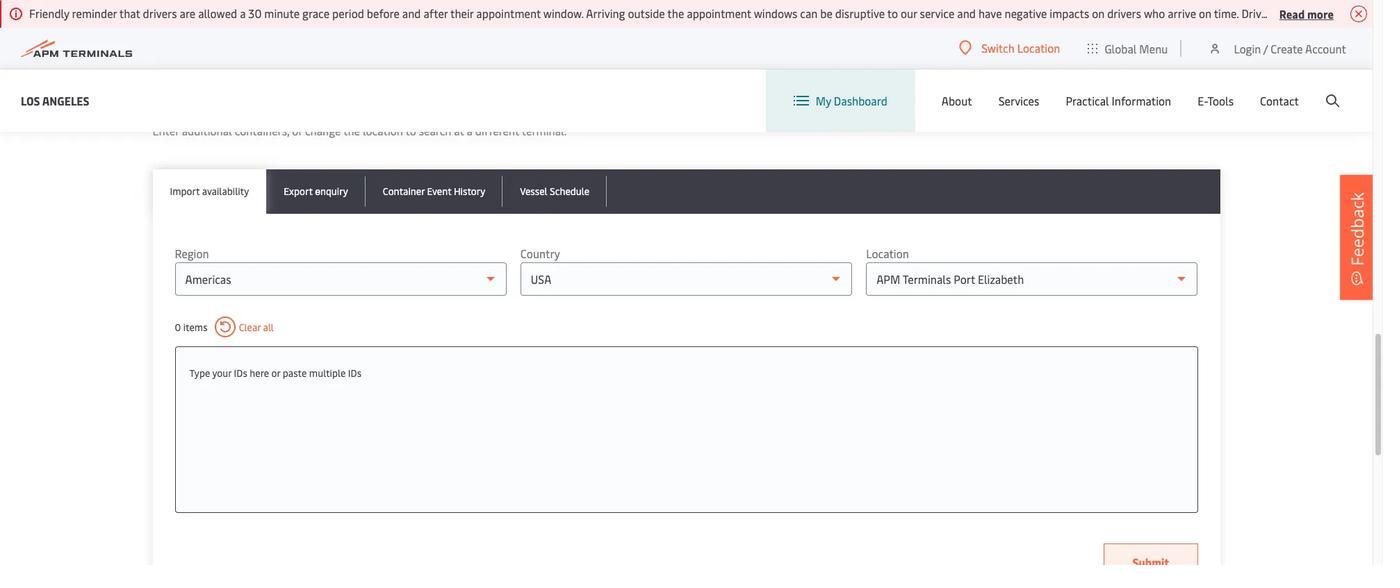 Task type: locate. For each thing, give the bounding box(es) containing it.
region
[[175, 246, 209, 261]]

reminder
[[72, 6, 117, 21]]

my dashboard
[[816, 93, 888, 108]]

0 horizontal spatial on
[[1092, 6, 1105, 21]]

0 vertical spatial to
[[888, 6, 898, 21]]

contact button
[[1261, 70, 1299, 132]]

vessel schedule button
[[503, 170, 607, 214]]

1 horizontal spatial ids
[[348, 367, 362, 380]]

0 horizontal spatial location
[[866, 246, 909, 261]]

arrive up account
[[1303, 6, 1332, 21]]

0 horizontal spatial drivers
[[143, 6, 177, 21]]

0 vertical spatial or
[[292, 123, 302, 138]]

impacts
[[1050, 6, 1090, 21]]

appointment right their
[[476, 6, 541, 21]]

disruptive
[[836, 6, 885, 21]]

2 outside from the left
[[1334, 6, 1371, 21]]

change
[[305, 123, 341, 138]]

that right drivers at the right top of page
[[1280, 6, 1300, 21]]

drivers left who
[[1108, 6, 1142, 21]]

friendly
[[29, 6, 69, 21]]

our
[[901, 6, 918, 21]]

before
[[367, 6, 400, 21]]

0 horizontal spatial outside
[[628, 6, 665, 21]]

country
[[521, 246, 560, 261]]

switch
[[982, 40, 1015, 56]]

and
[[402, 6, 421, 21], [958, 6, 976, 21]]

2 on from the left
[[1199, 6, 1212, 21]]

arrive right who
[[1168, 6, 1197, 21]]

0 vertical spatial location
[[1018, 40, 1061, 56]]

1 vertical spatial a
[[467, 123, 473, 138]]

1 horizontal spatial outside
[[1334, 6, 1371, 21]]

global menu
[[1105, 41, 1168, 56]]

1 appointment from the left
[[476, 6, 541, 21]]

that right reminder
[[119, 6, 140, 21]]

1 arrive from the left
[[1168, 6, 1197, 21]]

1 horizontal spatial arrive
[[1303, 6, 1332, 21]]

еnquiry
[[315, 185, 348, 198]]

time.
[[1214, 6, 1239, 21]]

tab list containing import availability
[[153, 170, 1221, 214]]

container
[[383, 185, 425, 198]]

on right the impacts
[[1092, 6, 1105, 21]]

about
[[942, 93, 972, 108]]

a
[[240, 6, 246, 21], [467, 123, 473, 138]]

a right at
[[467, 123, 473, 138]]

appointment
[[476, 6, 541, 21], [687, 6, 752, 21]]

los angeles
[[21, 93, 89, 108]]

arriving
[[586, 6, 625, 21]]

0 horizontal spatial arrive
[[1168, 6, 1197, 21]]

and left after
[[402, 6, 421, 21]]

global
[[1105, 41, 1137, 56]]

contact
[[1261, 93, 1299, 108]]

0 vertical spatial the
[[668, 6, 684, 21]]

history
[[454, 185, 486, 198]]

outside right arriving
[[628, 6, 665, 21]]

0 horizontal spatial a
[[240, 6, 246, 21]]

practical information button
[[1066, 70, 1172, 132]]

1 horizontal spatial and
[[958, 6, 976, 21]]

after
[[424, 6, 448, 21]]

have
[[979, 6, 1002, 21]]

1 horizontal spatial drivers
[[1108, 6, 1142, 21]]

0 horizontal spatial to
[[406, 123, 416, 138]]

th
[[1374, 6, 1384, 21]]

0 horizontal spatial ids
[[234, 367, 247, 380]]

e-tools
[[1198, 93, 1234, 108]]

1 horizontal spatial or
[[292, 123, 302, 138]]

global menu button
[[1074, 27, 1182, 69]]

a left 30
[[240, 6, 246, 21]]

my
[[816, 93, 831, 108]]

1 horizontal spatial on
[[1199, 6, 1212, 21]]

1 horizontal spatial the
[[668, 6, 684, 21]]

tab list
[[153, 170, 1221, 214]]

outside left th
[[1334, 6, 1371, 21]]

grace
[[302, 6, 330, 21]]

1 horizontal spatial appointment
[[687, 6, 752, 21]]

to left search
[[406, 123, 416, 138]]

period
[[332, 6, 364, 21]]

0 horizontal spatial that
[[119, 6, 140, 21]]

feedback
[[1346, 192, 1369, 266]]

their
[[451, 6, 474, 21]]

on
[[1092, 6, 1105, 21], [1199, 6, 1212, 21]]

2 appointment from the left
[[687, 6, 752, 21]]

that
[[119, 6, 140, 21], [1280, 6, 1300, 21]]

0 items
[[175, 321, 208, 334]]

at
[[454, 123, 464, 138]]

window.
[[544, 6, 584, 21]]

2 drivers from the left
[[1108, 6, 1142, 21]]

login
[[1234, 41, 1261, 56]]

1 horizontal spatial to
[[888, 6, 898, 21]]

read
[[1280, 6, 1305, 21]]

who
[[1144, 6, 1165, 21]]

close alert image
[[1351, 6, 1368, 22]]

my dashboard button
[[794, 70, 888, 132]]

1 horizontal spatial that
[[1280, 6, 1300, 21]]

to left our
[[888, 6, 898, 21]]

1 vertical spatial or
[[272, 367, 280, 380]]

import
[[170, 185, 200, 198]]

0 horizontal spatial appointment
[[476, 6, 541, 21]]

availability
[[202, 185, 249, 198]]

e-tools button
[[1198, 70, 1234, 132]]

terminal.
[[522, 123, 567, 138]]

ids right "your"
[[234, 367, 247, 380]]

on left time.
[[1199, 6, 1212, 21]]

2 arrive from the left
[[1303, 6, 1332, 21]]

be
[[821, 6, 833, 21]]

or right here
[[272, 367, 280, 380]]

service
[[920, 6, 955, 21]]

the
[[668, 6, 684, 21], [343, 123, 360, 138]]

type
[[189, 367, 210, 380]]

0 horizontal spatial the
[[343, 123, 360, 138]]

container event history
[[383, 185, 486, 198]]

drivers left are
[[143, 6, 177, 21]]

location
[[1018, 40, 1061, 56], [866, 246, 909, 261]]

drivers
[[1242, 6, 1277, 21]]

appointment left windows
[[687, 6, 752, 21]]

about button
[[942, 70, 972, 132]]

ids right multiple
[[348, 367, 362, 380]]

2 that from the left
[[1280, 6, 1300, 21]]

or left change
[[292, 123, 302, 138]]

los
[[21, 93, 40, 108]]

None text field
[[189, 362, 1184, 387]]

schedule
[[550, 185, 590, 198]]

and left have
[[958, 6, 976, 21]]

0 horizontal spatial and
[[402, 6, 421, 21]]

export еnquiry button
[[266, 170, 366, 214]]

0 vertical spatial a
[[240, 6, 246, 21]]

outside
[[628, 6, 665, 21], [1334, 6, 1371, 21]]



Task type: describe. For each thing, give the bounding box(es) containing it.
los angeles link
[[21, 92, 89, 110]]

1 vertical spatial the
[[343, 123, 360, 138]]

export
[[284, 185, 313, 198]]

1 ids from the left
[[234, 367, 247, 380]]

minute
[[264, 6, 300, 21]]

tools
[[1208, 93, 1234, 108]]

more
[[1308, 6, 1334, 21]]

allowed
[[198, 6, 237, 21]]

location
[[363, 123, 403, 138]]

items
[[183, 321, 208, 334]]

angeles
[[42, 93, 89, 108]]

practical information
[[1066, 93, 1172, 108]]

1 horizontal spatial a
[[467, 123, 473, 138]]

switch location
[[982, 40, 1061, 56]]

2 and from the left
[[958, 6, 976, 21]]

login / create account link
[[1209, 28, 1347, 69]]

2 ids from the left
[[348, 367, 362, 380]]

container event history button
[[366, 170, 503, 214]]

read more button
[[1280, 5, 1334, 22]]

0
[[175, 321, 181, 334]]

your
[[212, 367, 232, 380]]

create
[[1271, 41, 1303, 56]]

information
[[1112, 93, 1172, 108]]

services
[[999, 93, 1040, 108]]

1 drivers from the left
[[143, 6, 177, 21]]

e-
[[1198, 93, 1208, 108]]

account
[[1306, 41, 1347, 56]]

0 horizontal spatial or
[[272, 367, 280, 380]]

additional
[[182, 123, 232, 138]]

1 vertical spatial location
[[866, 246, 909, 261]]

feedback button
[[1340, 175, 1375, 300]]

vessel schedule
[[520, 185, 590, 198]]

are
[[180, 6, 196, 21]]

multiple
[[309, 367, 346, 380]]

clear all button
[[215, 317, 274, 338]]

clear all
[[239, 321, 274, 334]]

services button
[[999, 70, 1040, 132]]

import availability button
[[153, 170, 266, 214]]

practical
[[1066, 93, 1109, 108]]

enter
[[153, 123, 179, 138]]

friendly reminder that drivers are allowed a 30 minute grace period before and after their appointment window. arriving outside the appointment windows can be disruptive to our service and have negative impacts on drivers who arrive on time. drivers that arrive outside th
[[29, 6, 1384, 21]]

negative
[[1005, 6, 1047, 21]]

different
[[475, 123, 519, 138]]

event
[[427, 185, 452, 198]]

containers,
[[235, 123, 290, 138]]

search
[[419, 123, 452, 138]]

login / create account
[[1234, 41, 1347, 56]]

enter additional containers, or change the location to search at a different terminal.
[[153, 123, 567, 138]]

here
[[250, 367, 269, 380]]

dashboard
[[834, 93, 888, 108]]

export еnquiry
[[284, 185, 348, 198]]

clear
[[239, 321, 261, 334]]

can
[[800, 6, 818, 21]]

switch location button
[[960, 40, 1061, 56]]

paste
[[283, 367, 307, 380]]

30
[[248, 6, 262, 21]]

1 vertical spatial to
[[406, 123, 416, 138]]

all
[[263, 321, 274, 334]]

1 outside from the left
[[628, 6, 665, 21]]

vessel
[[520, 185, 548, 198]]

1 that from the left
[[119, 6, 140, 21]]

/
[[1264, 41, 1268, 56]]

1 and from the left
[[402, 6, 421, 21]]

1 horizontal spatial location
[[1018, 40, 1061, 56]]

menu
[[1140, 41, 1168, 56]]

1 on from the left
[[1092, 6, 1105, 21]]

type your ids here or paste multiple ids
[[189, 367, 362, 380]]

windows
[[754, 6, 798, 21]]

import availability
[[170, 185, 249, 198]]



Task type: vqa. For each thing, say whether or not it's contained in the screenshot.
import
yes



